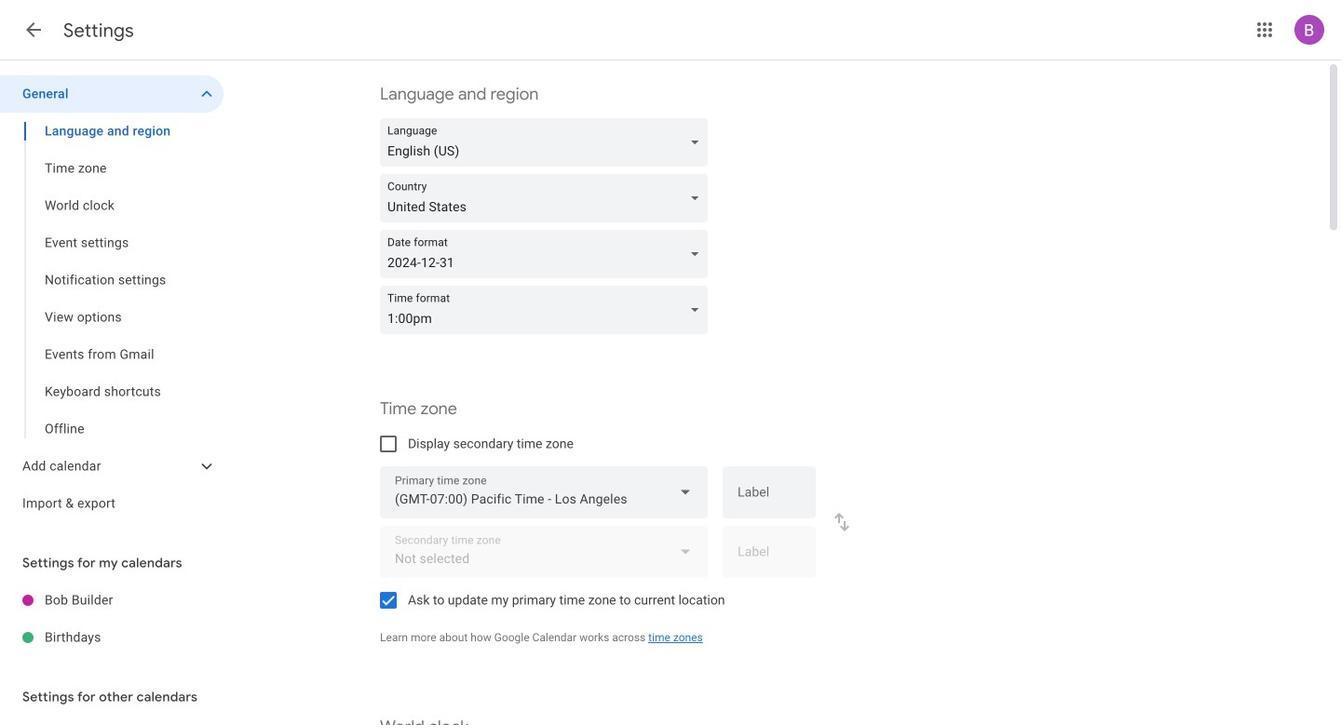 Task type: describe. For each thing, give the bounding box(es) containing it.
go back image
[[22, 19, 45, 41]]

bob builder tree item
[[0, 582, 224, 620]]

birthdays tree item
[[0, 620, 224, 657]]



Task type: locate. For each thing, give the bounding box(es) containing it.
2 tree from the top
[[0, 582, 224, 657]]

tree
[[0, 75, 224, 523], [0, 582, 224, 657]]

general tree item
[[0, 75, 224, 113]]

Label for primary time zone. text field
[[738, 487, 801, 513]]

1 tree from the top
[[0, 75, 224, 523]]

1 vertical spatial tree
[[0, 582, 224, 657]]

None field
[[380, 118, 716, 167], [380, 174, 716, 223], [380, 230, 716, 279], [380, 286, 716, 335], [380, 467, 708, 519], [380, 118, 716, 167], [380, 174, 716, 223], [380, 230, 716, 279], [380, 286, 716, 335], [380, 467, 708, 519]]

0 vertical spatial tree
[[0, 75, 224, 523]]

Label for secondary time zone. text field
[[738, 546, 801, 572]]

heading
[[63, 19, 134, 42]]

group
[[0, 113, 224, 448]]



Task type: vqa. For each thing, say whether or not it's contained in the screenshot.
Go back icon on the left
yes



